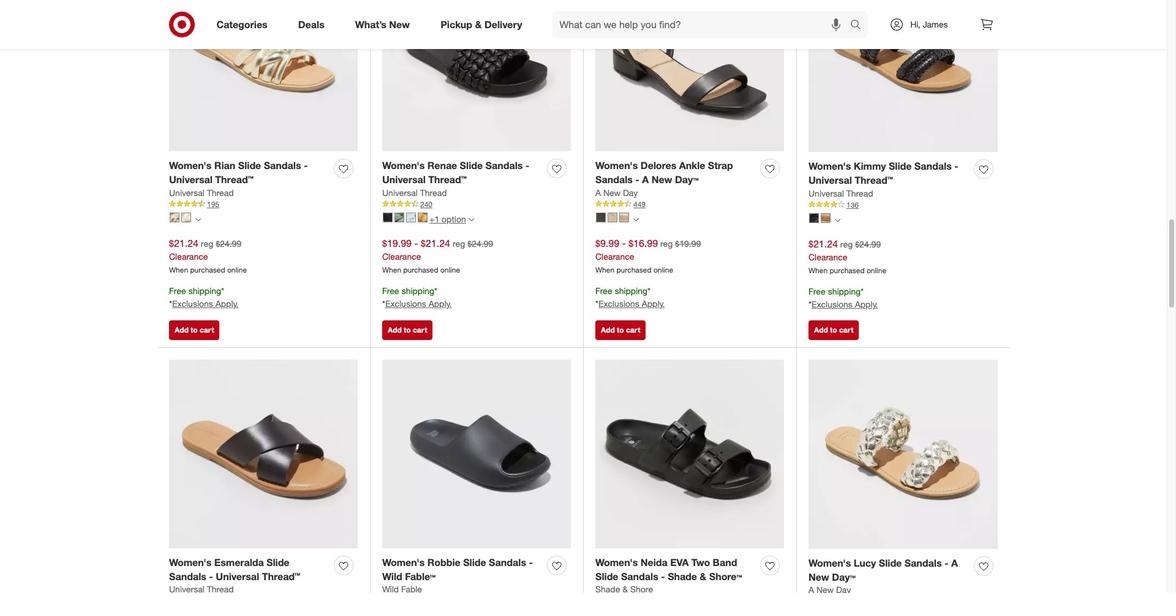 Task type: vqa. For each thing, say whether or not it's contained in the screenshot.
- in Women's Rian Slide Sandals - Universal Thread™
yes



Task type: describe. For each thing, give the bounding box(es) containing it.
two
[[692, 556, 710, 568]]

day™ inside women's lucy slide sandals - a new day™
[[832, 571, 856, 583]]

pickup
[[441, 18, 472, 30]]

shipping for women's kimmy slide sandals - universal thread™
[[828, 286, 861, 297]]

black image for $19.99 - $21.24
[[383, 213, 393, 223]]

+1
[[430, 214, 439, 224]]

pickup & delivery
[[441, 18, 522, 30]]

add to cart button for women's renae slide sandals - universal thread™
[[382, 320, 433, 340]]

exclusions for women's delores ankle strap sandals - a new day™
[[599, 299, 640, 309]]

to for women's delores ankle strap sandals - a new day™
[[617, 325, 624, 334]]

women's for women's robbie slide sandals - wild fable™
[[382, 556, 425, 568]]

when inside $19.99 - $21.24 reg $24.99 clearance when purchased online
[[382, 266, 401, 275]]

clearance inside $19.99 - $21.24 reg $24.99 clearance when purchased online
[[382, 251, 421, 261]]

women's for women's esmeralda slide sandals - universal thread™
[[169, 556, 212, 568]]

sandals for women's robbie slide sandals - wild fable™
[[489, 556, 526, 568]]

option
[[442, 214, 466, 224]]

free for women's delores ankle strap sandals - a new day™
[[596, 286, 613, 296]]

gold image
[[170, 213, 180, 223]]

exclusions for women's kimmy slide sandals - universal thread™
[[812, 299, 853, 310]]

categories link
[[206, 11, 283, 38]]

$24.99 inside $19.99 - $21.24 reg $24.99 clearance when purchased online
[[468, 238, 493, 249]]

women's for women's lucy slide sandals - a new day™
[[809, 557, 851, 569]]

neida
[[641, 556, 668, 568]]

purchased inside $9.99 - $16.99 reg $19.99 clearance when purchased online
[[617, 266, 652, 275]]

free for women's kimmy slide sandals - universal thread™
[[809, 286, 826, 297]]

shipping for women's delores ankle strap sandals - a new day™
[[615, 286, 648, 296]]

all colors + 1 more colors image
[[469, 217, 474, 222]]

hi,
[[911, 19, 921, 29]]

- inside 'women's rian slide sandals - universal thread™'
[[304, 159, 308, 171]]

add for women's kimmy slide sandals - universal thread™
[[814, 325, 828, 334]]

reg inside $9.99 - $16.99 reg $19.99 clearance when purchased online
[[661, 238, 673, 249]]

$19.99 inside $19.99 - $21.24 reg $24.99 clearance when purchased online
[[382, 237, 412, 249]]

clearance down cognac icon
[[809, 252, 848, 262]]

- inside women's robbie slide sandals - wild fable™
[[529, 556, 533, 568]]

deals link
[[288, 11, 340, 38]]

a new day link
[[596, 187, 638, 199]]

apply. for women's rian slide sandals - universal thread™
[[216, 299, 239, 309]]

add to cart for women's kimmy slide sandals - universal thread™
[[814, 325, 854, 334]]

women's for women's kimmy slide sandals - universal thread™
[[809, 160, 851, 172]]

universal thread for rian
[[169, 187, 234, 198]]

women's delores ankle strap sandals - a new day™
[[596, 159, 733, 185]]

black image for $9.99 - $16.99
[[596, 213, 606, 223]]

thread™ inside women's esmeralda slide sandals - universal thread™
[[262, 570, 300, 582]]

slide for robbie
[[463, 556, 486, 568]]

a inside women's lucy slide sandals - a new day™
[[952, 557, 958, 569]]

all colors element for women's kimmy slide sandals - universal thread™
[[835, 216, 841, 223]]

women's lucy slide sandals - a new day™
[[809, 557, 958, 583]]

thread for kimmy
[[847, 188, 874, 198]]

exclusions for women's renae slide sandals - universal thread™
[[385, 299, 426, 309]]

what's
[[355, 18, 387, 30]]

195 link
[[169, 199, 358, 210]]

day™ inside women's delores ankle strap sandals - a new day™
[[675, 173, 699, 185]]

women's delores ankle strap sandals - a new day™ link
[[596, 159, 756, 187]]

new inside women's delores ankle strap sandals - a new day™
[[652, 173, 673, 185]]

240
[[420, 199, 433, 209]]

women's rian slide sandals - universal thread™ link
[[169, 159, 329, 187]]

pickup & delivery link
[[430, 11, 538, 38]]

james
[[923, 19, 948, 29]]

slide for rian
[[238, 159, 261, 171]]

categories
[[217, 18, 268, 30]]

women's kimmy slide sandals - universal thread™
[[809, 160, 959, 186]]

wild
[[382, 570, 402, 582]]

day
[[623, 187, 638, 198]]

+1 option button
[[377, 209, 480, 229]]

thread for rian
[[207, 187, 234, 198]]

women's rian slide sandals - universal thread™
[[169, 159, 308, 185]]

when down gold image
[[169, 266, 188, 275]]

purchased inside $19.99 - $21.24 reg $24.99 clearance when purchased online
[[403, 266, 438, 275]]

- inside women's renae slide sandals - universal thread™
[[526, 159, 530, 171]]

online inside $19.99 - $21.24 reg $24.99 clearance when purchased online
[[441, 266, 460, 275]]

purchased down cognac icon
[[830, 266, 865, 275]]

women's esmeralda slide sandals - universal thread™ link
[[169, 556, 329, 584]]

clearance inside $9.99 - $16.99 reg $19.99 clearance when purchased online
[[596, 251, 634, 261]]

delores
[[641, 159, 677, 171]]

women's renae slide sandals - universal thread™ link
[[382, 159, 542, 187]]

240 link
[[382, 199, 571, 210]]

exclusions apply. button for women's kimmy slide sandals - universal thread™
[[812, 299, 878, 311]]

what's new
[[355, 18, 410, 30]]

sandals for women's esmeralda slide sandals - universal thread™
[[169, 570, 206, 582]]

shade
[[668, 570, 697, 582]]

women's neida eva two band slide sandals - shade & shore™
[[596, 556, 742, 582]]

lucy
[[854, 557, 876, 569]]

$24.99 for women's kimmy slide sandals - universal thread™
[[856, 239, 881, 249]]

thread for renae
[[420, 187, 447, 198]]

slide for renae
[[460, 159, 483, 171]]

band
[[713, 556, 737, 568]]

rian
[[214, 159, 236, 171]]

exclusions apply. button for women's renae slide sandals - universal thread™
[[385, 298, 452, 310]]

to for women's rian slide sandals - universal thread™
[[191, 325, 198, 334]]

apply. for women's kimmy slide sandals - universal thread™
[[855, 299, 878, 310]]

universal thread for kimmy
[[809, 188, 874, 198]]

reg down 136 at right top
[[841, 239, 853, 249]]

free shipping * * exclusions apply. for women's renae slide sandals - universal thread™
[[382, 286, 452, 309]]

free shipping * * exclusions apply. for women's rian slide sandals - universal thread™
[[169, 286, 239, 309]]

- inside women's neida eva two band slide sandals - shade & shore™
[[661, 570, 665, 582]]

ankle
[[679, 159, 706, 171]]

$21.24 inside $19.99 - $21.24 reg $24.99 clearance when purchased online
[[421, 237, 450, 249]]

universal up off white image
[[169, 187, 205, 198]]

women's for women's neida eva two band slide sandals - shade & shore™
[[596, 556, 638, 568]]

women's for women's renae slide sandals - universal thread™
[[382, 159, 425, 171]]

free shipping * * exclusions apply. for women's delores ankle strap sandals - a new day™
[[596, 286, 665, 309]]

universal thread link for rian
[[169, 187, 234, 199]]

all colors element for women's delores ankle strap sandals - a new day™
[[634, 215, 639, 223]]

cognac image
[[821, 213, 831, 223]]

$21.24 for women's kimmy slide sandals - universal thread™
[[809, 238, 838, 250]]

- inside women's delores ankle strap sandals - a new day™
[[636, 173, 640, 185]]

all colors + 1 more colors element
[[469, 215, 474, 223]]

cart for women's delores ankle strap sandals - a new day™
[[626, 325, 641, 334]]

kimmy
[[854, 160, 886, 172]]

tan image
[[620, 213, 629, 223]]

136
[[847, 200, 859, 209]]

women's kimmy slide sandals - universal thread™ link
[[809, 159, 969, 187]]

off white image
[[181, 213, 191, 223]]



Task type: locate. For each thing, give the bounding box(es) containing it.
1 cart from the left
[[200, 325, 214, 334]]

women's neida eva two band slide sandals - shade & shore™ image
[[596, 360, 784, 549], [596, 360, 784, 549]]

add to cart button for women's delores ankle strap sandals - a new day™
[[596, 320, 646, 340]]

to for women's renae slide sandals - universal thread™
[[404, 325, 411, 334]]

universal up cognac icon
[[809, 188, 844, 198]]

thread™ inside women's renae slide sandals - universal thread™
[[429, 173, 467, 185]]

universal thread link
[[169, 187, 234, 199], [382, 187, 447, 199], [809, 187, 874, 199]]

slide inside 'women's rian slide sandals - universal thread™'
[[238, 159, 261, 171]]

strap
[[708, 159, 733, 171]]

$24.99 down all colors + 1 more colors icon
[[468, 238, 493, 249]]

+1 option
[[430, 214, 466, 224]]

women's inside women's renae slide sandals - universal thread™
[[382, 159, 425, 171]]

all colors image for reg
[[835, 218, 841, 223]]

women's left "neida"
[[596, 556, 638, 568]]

free
[[169, 286, 186, 296], [382, 286, 399, 296], [596, 286, 613, 296], [809, 286, 826, 297]]

esmeralda
[[214, 556, 264, 568]]

slide for lucy
[[879, 557, 902, 569]]

$16.99
[[629, 237, 658, 249]]

2 horizontal spatial $21.24
[[809, 238, 838, 250]]

free for women's rian slide sandals - universal thread™
[[169, 286, 186, 296]]

$21.24 down cognac icon
[[809, 238, 838, 250]]

when down green icon
[[382, 266, 401, 275]]

universal thread link up 136 at right top
[[809, 187, 874, 199]]

shore™
[[709, 570, 742, 582]]

women's inside 'women's rian slide sandals - universal thread™'
[[169, 159, 212, 171]]

$21.24 reg $24.99 clearance when purchased online down cognac icon
[[809, 238, 887, 275]]

4 cart from the left
[[839, 325, 854, 334]]

purchased down "+1 option" dropdown button
[[403, 266, 438, 275]]

0 horizontal spatial universal thread link
[[169, 187, 234, 199]]

women's
[[169, 159, 212, 171], [382, 159, 425, 171], [596, 159, 638, 171], [809, 160, 851, 172], [169, 556, 212, 568], [382, 556, 425, 568], [596, 556, 638, 568], [809, 557, 851, 569]]

women's lucy slide sandals - a new day™ image
[[809, 360, 998, 549], [809, 360, 998, 549]]

*
[[221, 286, 224, 296], [435, 286, 438, 296], [648, 286, 651, 296], [861, 286, 864, 297], [169, 299, 172, 309], [382, 299, 385, 309], [596, 299, 599, 309], [809, 299, 812, 310]]

thread
[[207, 187, 234, 198], [420, 187, 447, 198], [847, 188, 874, 198]]

universal thread link for kimmy
[[809, 187, 874, 199]]

slide
[[238, 159, 261, 171], [460, 159, 483, 171], [889, 160, 912, 172], [267, 556, 290, 568], [463, 556, 486, 568], [879, 557, 902, 569], [596, 570, 619, 582]]

all colors element right cognac icon
[[835, 216, 841, 223]]

search button
[[845, 11, 875, 40]]

apply.
[[216, 299, 239, 309], [429, 299, 452, 309], [642, 299, 665, 309], [855, 299, 878, 310]]

sandals for women's renae slide sandals - universal thread™
[[486, 159, 523, 171]]

4 add to cart from the left
[[814, 325, 854, 334]]

3 add to cart from the left
[[601, 325, 641, 334]]

$9.99 - $16.99 reg $19.99 clearance when purchased online
[[596, 237, 701, 275]]

search
[[845, 19, 875, 32]]

women's up 'wild'
[[382, 556, 425, 568]]

& inside women's neida eva two band slide sandals - shade & shore™
[[700, 570, 707, 582]]

women's lucy slide sandals - a new day™ link
[[809, 556, 969, 584]]

universal thread link for renae
[[382, 187, 447, 199]]

$21.24 reg $24.99 clearance when purchased online for women's kimmy slide sandals - universal thread™
[[809, 238, 887, 275]]

women's rian slide sandals - universal thread™ image
[[169, 0, 358, 152], [169, 0, 358, 152]]

add to cart for women's renae slide sandals - universal thread™
[[388, 325, 427, 334]]

shipping for women's rian slide sandals - universal thread™
[[189, 286, 221, 296]]

when down cognac icon
[[809, 266, 828, 275]]

all colors element
[[195, 215, 201, 223], [634, 215, 639, 223], [835, 216, 841, 223]]

women's left "esmeralda"
[[169, 556, 212, 568]]

reg down the option
[[453, 238, 465, 249]]

sandals inside women's robbie slide sandals - wild fable™
[[489, 556, 526, 568]]

free for women's renae slide sandals - universal thread™
[[382, 286, 399, 296]]

day™ down lucy
[[832, 571, 856, 583]]

women's left 'renae' in the top of the page
[[382, 159, 425, 171]]

universal down "esmeralda"
[[216, 570, 259, 582]]

thread up 195
[[207, 187, 234, 198]]

sandals inside women's esmeralda slide sandals - universal thread™
[[169, 570, 206, 582]]

women's robbie slide sandals - wild fable™ link
[[382, 556, 542, 584]]

$21.24 reg $24.99 clearance when purchased online down all colors icon
[[169, 237, 247, 275]]

cart
[[200, 325, 214, 334], [413, 325, 427, 334], [626, 325, 641, 334], [839, 325, 854, 334]]

thread up 240
[[420, 187, 447, 198]]

universal inside women's kimmy slide sandals - universal thread™
[[809, 174, 852, 186]]

universal inside women's esmeralda slide sandals - universal thread™
[[216, 570, 259, 582]]

2 add to cart button from the left
[[382, 320, 433, 340]]

1 vertical spatial &
[[700, 570, 707, 582]]

sandals inside women's kimmy slide sandals - universal thread™
[[915, 160, 952, 172]]

reg inside $19.99 - $21.24 reg $24.99 clearance when purchased online
[[453, 238, 465, 249]]

universal inside 'women's rian slide sandals - universal thread™'
[[169, 173, 213, 185]]

thread up 136 at right top
[[847, 188, 874, 198]]

thread™
[[215, 173, 254, 185], [429, 173, 467, 185], [855, 174, 893, 186], [262, 570, 300, 582]]

women's inside women's esmeralda slide sandals - universal thread™
[[169, 556, 212, 568]]

add to cart for women's rian slide sandals - universal thread™
[[175, 325, 214, 334]]

women's left kimmy
[[809, 160, 851, 172]]

sandals inside women's delores ankle strap sandals - a new day™
[[596, 173, 633, 185]]

black image for $21.24
[[809, 213, 819, 223]]

slide inside women's renae slide sandals - universal thread™
[[460, 159, 483, 171]]

1 horizontal spatial universal thread link
[[382, 187, 447, 199]]

mustard yellow image
[[418, 213, 428, 223]]

add to cart
[[175, 325, 214, 334], [388, 325, 427, 334], [601, 325, 641, 334], [814, 325, 854, 334]]

4 to from the left
[[830, 325, 837, 334]]

new
[[389, 18, 410, 30], [652, 173, 673, 185], [604, 187, 621, 198], [809, 571, 830, 583]]

thread™ inside women's kimmy slide sandals - universal thread™
[[855, 174, 893, 186]]

robbie
[[428, 556, 461, 568]]

hi, james
[[911, 19, 948, 29]]

when down the $9.99
[[596, 266, 615, 275]]

women's renae slide sandals - universal thread™
[[382, 159, 530, 185]]

day™
[[675, 173, 699, 185], [832, 571, 856, 583]]

sandals for women's rian slide sandals - universal thread™
[[264, 159, 301, 171]]

2 horizontal spatial $24.99
[[856, 239, 881, 249]]

a inside women's delores ankle strap sandals - a new day™
[[642, 173, 649, 185]]

women's robbie slide sandals - wild fable™
[[382, 556, 533, 582]]

off white image
[[608, 213, 618, 223]]

women's for women's delores ankle strap sandals - a new day™
[[596, 159, 638, 171]]

$21.24 for women's rian slide sandals - universal thread™
[[169, 237, 198, 249]]

4 add from the left
[[814, 325, 828, 334]]

eva
[[671, 556, 689, 568]]

women's inside women's delores ankle strap sandals - a new day™
[[596, 159, 638, 171]]

reg down all colors icon
[[201, 238, 213, 249]]

What can we help you find? suggestions appear below search field
[[552, 11, 854, 38]]

3 to from the left
[[617, 325, 624, 334]]

1 horizontal spatial black image
[[596, 213, 606, 223]]

exclusions apply. button for women's rian slide sandals - universal thread™
[[172, 298, 239, 310]]

slide inside women's esmeralda slide sandals - universal thread™
[[267, 556, 290, 568]]

1 vertical spatial day™
[[832, 571, 856, 583]]

1 add from the left
[[175, 325, 189, 334]]

when inside $9.99 - $16.99 reg $19.99 clearance when purchased online
[[596, 266, 615, 275]]

0 horizontal spatial a
[[596, 187, 601, 198]]

- inside $19.99 - $21.24 reg $24.99 clearance when purchased online
[[414, 237, 418, 249]]

sandals for women's kimmy slide sandals - universal thread™
[[915, 160, 952, 172]]

clearance down green icon
[[382, 251, 421, 261]]

$19.99 down 449 link
[[675, 238, 701, 249]]

1 horizontal spatial thread
[[420, 187, 447, 198]]

black image left cognac icon
[[809, 213, 819, 223]]

thread™ down kimmy
[[855, 174, 893, 186]]

0 horizontal spatial universal thread
[[169, 187, 234, 198]]

a
[[642, 173, 649, 185], [596, 187, 601, 198], [952, 557, 958, 569]]

- inside $9.99 - $16.99 reg $19.99 clearance when purchased online
[[622, 237, 626, 249]]

thread™ down "rian"
[[215, 173, 254, 185]]

0 horizontal spatial black image
[[383, 213, 393, 223]]

1 to from the left
[[191, 325, 198, 334]]

universal thread up 195
[[169, 187, 234, 198]]

0 vertical spatial &
[[475, 18, 482, 30]]

3 cart from the left
[[626, 325, 641, 334]]

women's inside women's lucy slide sandals - a new day™
[[809, 557, 851, 569]]

1 horizontal spatial &
[[700, 570, 707, 582]]

195
[[207, 199, 219, 209]]

4 add to cart button from the left
[[809, 320, 859, 340]]

136 link
[[809, 199, 998, 210]]

universal up green icon
[[382, 187, 418, 198]]

3 add to cart button from the left
[[596, 320, 646, 340]]

0 horizontal spatial $21.24
[[169, 237, 198, 249]]

add to cart for women's delores ankle strap sandals - a new day™
[[601, 325, 641, 334]]

fable™
[[405, 570, 436, 582]]

0 horizontal spatial thread
[[207, 187, 234, 198]]

all colors element right off white image
[[195, 215, 201, 223]]

women's inside women's neida eva two band slide sandals - shade & shore™
[[596, 556, 638, 568]]

&
[[475, 18, 482, 30], [700, 570, 707, 582]]

1 vertical spatial a
[[596, 187, 601, 198]]

deals
[[298, 18, 325, 30]]

shipping
[[189, 286, 221, 296], [402, 286, 435, 296], [615, 286, 648, 296], [828, 286, 861, 297]]

2 horizontal spatial universal thread link
[[809, 187, 874, 199]]

1 horizontal spatial all colors element
[[634, 215, 639, 223]]

all colors image right tan image
[[634, 217, 639, 222]]

online
[[227, 266, 247, 275], [441, 266, 460, 275], [654, 266, 673, 275], [867, 266, 887, 275]]

0 horizontal spatial $24.99
[[216, 238, 241, 249]]

0 horizontal spatial day™
[[675, 173, 699, 185]]

cart for women's kimmy slide sandals - universal thread™
[[839, 325, 854, 334]]

- inside women's lucy slide sandals - a new day™
[[945, 557, 949, 569]]

apply. for women's renae slide sandals - universal thread™
[[429, 299, 452, 309]]

sandals
[[264, 159, 301, 171], [486, 159, 523, 171], [915, 160, 952, 172], [596, 173, 633, 185], [489, 556, 526, 568], [905, 557, 942, 569], [169, 570, 206, 582], [621, 570, 659, 582]]

1 horizontal spatial a
[[642, 173, 649, 185]]

all colors element for women's rian slide sandals - universal thread™
[[195, 215, 201, 223]]

1 add to cart button from the left
[[169, 320, 220, 340]]

women's for women's rian slide sandals - universal thread™
[[169, 159, 212, 171]]

$21.24
[[169, 237, 198, 249], [421, 237, 450, 249], [809, 238, 838, 250]]

delivery
[[485, 18, 522, 30]]

2 horizontal spatial thread
[[847, 188, 874, 198]]

universal
[[169, 173, 213, 185], [382, 173, 426, 185], [809, 174, 852, 186], [169, 187, 205, 198], [382, 187, 418, 198], [809, 188, 844, 198], [216, 570, 259, 582]]

all colors element right tan image
[[634, 215, 639, 223]]

0 horizontal spatial $21.24 reg $24.99 clearance when purchased online
[[169, 237, 247, 275]]

exclusions for women's rian slide sandals - universal thread™
[[172, 299, 213, 309]]

sandals inside 'women's rian slide sandals - universal thread™'
[[264, 159, 301, 171]]

thread™ inside 'women's rian slide sandals - universal thread™'
[[215, 173, 254, 185]]

all colors image right cognac icon
[[835, 218, 841, 223]]

& right pickup
[[475, 18, 482, 30]]

women's robbie slide sandals - wild fable™ image
[[382, 360, 571, 549], [382, 360, 571, 549]]

add for women's renae slide sandals - universal thread™
[[388, 325, 402, 334]]

free shipping * * exclusions apply. for women's kimmy slide sandals - universal thread™
[[809, 286, 878, 310]]

renae
[[428, 159, 457, 171]]

to
[[191, 325, 198, 334], [404, 325, 411, 334], [617, 325, 624, 334], [830, 325, 837, 334]]

clearance
[[169, 251, 208, 261], [382, 251, 421, 261], [596, 251, 634, 261], [809, 252, 848, 262]]

clearance down all colors icon
[[169, 251, 208, 261]]

sandals inside women's renae slide sandals - universal thread™
[[486, 159, 523, 171]]

2 cart from the left
[[413, 325, 427, 334]]

thread™ for renae
[[429, 173, 467, 185]]

all colors image
[[634, 217, 639, 222], [835, 218, 841, 223]]

free shipping * * exclusions apply.
[[169, 286, 239, 309], [382, 286, 452, 309], [596, 286, 665, 309], [809, 286, 878, 310]]

apply. for women's delores ankle strap sandals - a new day™
[[642, 299, 665, 309]]

add to cart button
[[169, 320, 220, 340], [382, 320, 433, 340], [596, 320, 646, 340], [809, 320, 859, 340]]

1 horizontal spatial $24.99
[[468, 238, 493, 249]]

universal thread link up 240
[[382, 187, 447, 199]]

clearance down the $9.99
[[596, 251, 634, 261]]

$19.99 - $21.24 reg $24.99 clearance when purchased online
[[382, 237, 493, 275]]

$24.99 down 136 at right top
[[856, 239, 881, 249]]

cart for women's renae slide sandals - universal thread™
[[413, 325, 427, 334]]

-
[[304, 159, 308, 171], [526, 159, 530, 171], [955, 160, 959, 172], [636, 173, 640, 185], [414, 237, 418, 249], [622, 237, 626, 249], [529, 556, 533, 568], [945, 557, 949, 569], [209, 570, 213, 582], [661, 570, 665, 582]]

$21.24 reg $24.99 clearance when purchased online for women's rian slide sandals - universal thread™
[[169, 237, 247, 275]]

2 add to cart from the left
[[388, 325, 427, 334]]

1 horizontal spatial all colors image
[[835, 218, 841, 223]]

purchased down all colors icon
[[190, 266, 225, 275]]

exclusions
[[172, 299, 213, 309], [385, 299, 426, 309], [599, 299, 640, 309], [812, 299, 853, 310]]

slide for esmeralda
[[267, 556, 290, 568]]

1 horizontal spatial $21.24
[[421, 237, 450, 249]]

mint green image
[[406, 213, 416, 223]]

$21.24 down +1
[[421, 237, 450, 249]]

add for women's delores ankle strap sandals - a new day™
[[601, 325, 615, 334]]

$24.99 down 195
[[216, 238, 241, 249]]

exclusions apply. button for women's delores ankle strap sandals - a new day™
[[599, 298, 665, 310]]

$21.24 reg $24.99 clearance when purchased online
[[169, 237, 247, 275], [809, 238, 887, 275]]

$24.99 for women's rian slide sandals - universal thread™
[[216, 238, 241, 249]]

slide inside women's kimmy slide sandals - universal thread™
[[889, 160, 912, 172]]

449 link
[[596, 199, 784, 210]]

0 vertical spatial day™
[[675, 173, 699, 185]]

1 horizontal spatial $21.24 reg $24.99 clearance when purchased online
[[809, 238, 887, 275]]

black image left green icon
[[383, 213, 393, 223]]

women's neida eva two band slide sandals - shade & shore™ link
[[596, 556, 756, 584]]

women's esmeralda slide sandals - universal thread™ image
[[169, 360, 358, 549], [169, 360, 358, 549]]

women's left lucy
[[809, 557, 851, 569]]

when
[[169, 266, 188, 275], [382, 266, 401, 275], [596, 266, 615, 275], [809, 266, 828, 275]]

shipping for women's renae slide sandals - universal thread™
[[402, 286, 435, 296]]

universal thread for renae
[[382, 187, 447, 198]]

to for women's kimmy slide sandals - universal thread™
[[830, 325, 837, 334]]

universal up 240
[[382, 173, 426, 185]]

online inside $9.99 - $16.99 reg $19.99 clearance when purchased online
[[654, 266, 673, 275]]

women's inside women's kimmy slide sandals - universal thread™
[[809, 160, 851, 172]]

add to cart button for women's kimmy slide sandals - universal thread™
[[809, 320, 859, 340]]

slide inside women's robbie slide sandals - wild fable™
[[463, 556, 486, 568]]

sandals for women's lucy slide sandals - a new day™
[[905, 557, 942, 569]]

women's kimmy slide sandals - universal thread™ image
[[809, 0, 998, 152], [809, 0, 998, 152]]

1 horizontal spatial universal thread
[[382, 187, 447, 198]]

- inside women's esmeralda slide sandals - universal thread™
[[209, 570, 213, 582]]

2 horizontal spatial a
[[952, 557, 958, 569]]

new inside women's lucy slide sandals - a new day™
[[809, 571, 830, 583]]

2 vertical spatial a
[[952, 557, 958, 569]]

slide for kimmy
[[889, 160, 912, 172]]

slide inside women's neida eva two band slide sandals - shade & shore™
[[596, 570, 619, 582]]

thread™ for rian
[[215, 173, 254, 185]]

black image
[[383, 213, 393, 223], [596, 213, 606, 223], [809, 213, 819, 223]]

all colors image
[[195, 217, 201, 222]]

2 horizontal spatial all colors element
[[835, 216, 841, 223]]

2 horizontal spatial black image
[[809, 213, 819, 223]]

universal inside women's renae slide sandals - universal thread™
[[382, 173, 426, 185]]

2 add from the left
[[388, 325, 402, 334]]

& down "two"
[[700, 570, 707, 582]]

universal thread link up 195
[[169, 187, 234, 199]]

0 horizontal spatial all colors element
[[195, 215, 201, 223]]

$21.24 down off white image
[[169, 237, 198, 249]]

black image left off white icon
[[596, 213, 606, 223]]

reg
[[201, 238, 213, 249], [453, 238, 465, 249], [661, 238, 673, 249], [841, 239, 853, 249]]

thread™ down "esmeralda"
[[262, 570, 300, 582]]

$19.99
[[382, 237, 412, 249], [675, 238, 701, 249]]

universal thread up 136 at right top
[[809, 188, 874, 198]]

2 horizontal spatial universal thread
[[809, 188, 874, 198]]

reg right the '$16.99' at right
[[661, 238, 673, 249]]

449
[[634, 199, 646, 209]]

0 vertical spatial a
[[642, 173, 649, 185]]

universal up 195
[[169, 173, 213, 185]]

women's left "rian"
[[169, 159, 212, 171]]

thread™ for kimmy
[[855, 174, 893, 186]]

exclusions apply. button
[[172, 298, 239, 310], [385, 298, 452, 310], [599, 298, 665, 310], [812, 299, 878, 311]]

1 add to cart from the left
[[175, 325, 214, 334]]

sandals inside women's neida eva two band slide sandals - shade & shore™
[[621, 570, 659, 582]]

0 horizontal spatial &
[[475, 18, 482, 30]]

women's inside women's robbie slide sandals - wild fable™
[[382, 556, 425, 568]]

2 to from the left
[[404, 325, 411, 334]]

$9.99
[[596, 237, 620, 249]]

sandals inside women's lucy slide sandals - a new day™
[[905, 557, 942, 569]]

a new day
[[596, 187, 638, 198]]

slide inside women's lucy slide sandals - a new day™
[[879, 557, 902, 569]]

universal thread up 240
[[382, 187, 447, 198]]

purchased
[[190, 266, 225, 275], [403, 266, 438, 275], [617, 266, 652, 275], [830, 266, 865, 275]]

add for women's rian slide sandals - universal thread™
[[175, 325, 189, 334]]

add to cart button for women's rian slide sandals - universal thread™
[[169, 320, 220, 340]]

universal thread
[[169, 187, 234, 198], [382, 187, 447, 198], [809, 188, 874, 198]]

$19.99 down green icon
[[382, 237, 412, 249]]

0 horizontal spatial $19.99
[[382, 237, 412, 249]]

1 horizontal spatial day™
[[832, 571, 856, 583]]

cart for women's rian slide sandals - universal thread™
[[200, 325, 214, 334]]

women's delores ankle strap sandals - a new day™ image
[[596, 0, 784, 152], [596, 0, 784, 152]]

what's new link
[[345, 11, 425, 38]]

0 horizontal spatial all colors image
[[634, 217, 639, 222]]

green image
[[395, 213, 404, 223]]

women's renae slide sandals - universal thread™ image
[[382, 0, 571, 152], [382, 0, 571, 152]]

- inside women's kimmy slide sandals - universal thread™
[[955, 160, 959, 172]]

add
[[175, 325, 189, 334], [388, 325, 402, 334], [601, 325, 615, 334], [814, 325, 828, 334]]

universal up 136 at right top
[[809, 174, 852, 186]]

3 add from the left
[[601, 325, 615, 334]]

all colors image for -
[[634, 217, 639, 222]]

1 horizontal spatial $19.99
[[675, 238, 701, 249]]

women's up a new day
[[596, 159, 638, 171]]

$19.99 inside $9.99 - $16.99 reg $19.99 clearance when purchased online
[[675, 238, 701, 249]]

day™ down the ankle
[[675, 173, 699, 185]]

$24.99
[[216, 238, 241, 249], [468, 238, 493, 249], [856, 239, 881, 249]]

purchased down the '$16.99' at right
[[617, 266, 652, 275]]

thread™ down 'renae' in the top of the page
[[429, 173, 467, 185]]

a inside 'a new day' link
[[596, 187, 601, 198]]

women's esmeralda slide sandals - universal thread™
[[169, 556, 300, 582]]



